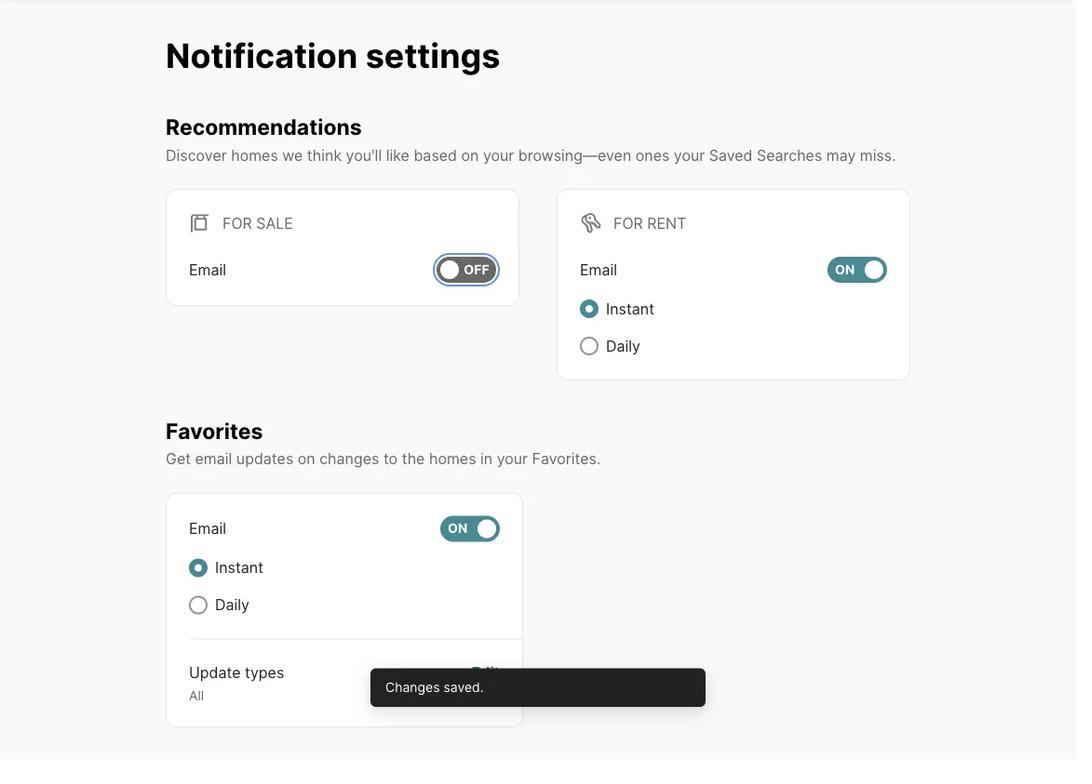 Task type: vqa. For each thing, say whether or not it's contained in the screenshot.
"Of"
no



Task type: describe. For each thing, give the bounding box(es) containing it.
off
[[464, 262, 489, 277]]

for rent
[[613, 214, 686, 232]]

Instant radio
[[189, 559, 208, 578]]

get
[[166, 450, 191, 468]]

notification settings
[[166, 35, 500, 75]]

daily radio for instant option
[[189, 596, 208, 615]]

update
[[189, 664, 241, 682]]

recommendations discover homes we think you'll like based on your browsing—even ones your saved searches may miss.
[[166, 114, 896, 164]]

homes inside the recommendations discover homes we think you'll like based on your browsing—even ones your saved searches may miss.
[[231, 146, 278, 164]]

may
[[826, 146, 856, 164]]

update types all
[[189, 664, 284, 704]]

edit
[[471, 664, 500, 682]]

favorites
[[166, 418, 263, 444]]

favorites get email updates on changes to the homes in your favorites.
[[166, 418, 601, 468]]

all
[[189, 688, 204, 704]]

homes inside favorites get email updates on changes to the homes in your favorites.
[[429, 450, 476, 468]]

we
[[282, 146, 303, 164]]

on for instant radio on the top
[[835, 262, 855, 277]]

discover
[[166, 146, 227, 164]]

recommendations
[[166, 114, 362, 140]]

instant for instant radio on the top
[[606, 300, 654, 318]]

updates
[[236, 450, 293, 468]]

sale
[[256, 214, 293, 232]]



Task type: locate. For each thing, give the bounding box(es) containing it.
homes
[[231, 146, 278, 164], [429, 450, 476, 468]]

in
[[480, 450, 493, 468]]

email for instant option
[[189, 520, 226, 538]]

for left rent at top
[[613, 214, 643, 232]]

your
[[483, 146, 514, 164], [674, 146, 705, 164], [497, 450, 528, 468]]

2 for from the left
[[613, 214, 643, 232]]

1 vertical spatial on
[[298, 450, 315, 468]]

for
[[222, 214, 252, 232], [613, 214, 643, 232]]

0 vertical spatial homes
[[231, 146, 278, 164]]

changes
[[385, 680, 440, 696]]

email up instant option
[[189, 520, 226, 538]]

0 horizontal spatial homes
[[231, 146, 278, 164]]

1 horizontal spatial daily radio
[[580, 337, 599, 355]]

0 vertical spatial instant
[[606, 300, 654, 318]]

email for instant radio on the top
[[580, 260, 617, 279]]

email up instant radio on the top
[[580, 260, 617, 279]]

your right in
[[497, 450, 528, 468]]

None checkbox
[[437, 257, 496, 283], [828, 257, 887, 283], [440, 516, 500, 542], [437, 257, 496, 283], [828, 257, 887, 283], [440, 516, 500, 542]]

for for for rent
[[613, 214, 643, 232]]

1 horizontal spatial instant
[[606, 300, 654, 318]]

on inside favorites get email updates on changes to the homes in your favorites.
[[298, 450, 315, 468]]

rent
[[647, 214, 686, 232]]

think
[[307, 146, 342, 164]]

changes
[[319, 450, 379, 468]]

instant
[[606, 300, 654, 318], [215, 559, 263, 577]]

daily for instant radio on the top
[[606, 337, 640, 355]]

on
[[835, 262, 855, 277], [448, 521, 468, 537]]

daily radio down instant option
[[189, 596, 208, 615]]

for sale
[[222, 214, 293, 232]]

favorites.
[[532, 450, 601, 468]]

on right updates
[[298, 450, 315, 468]]

instant right instant option
[[215, 559, 263, 577]]

your inside favorites get email updates on changes to the homes in your favorites.
[[497, 450, 528, 468]]

browsing—even
[[518, 146, 631, 164]]

instant right instant radio on the top
[[606, 300, 654, 318]]

1 vertical spatial on
[[448, 521, 468, 537]]

0 vertical spatial on
[[461, 146, 479, 164]]

searches
[[757, 146, 822, 164]]

notification
[[166, 35, 358, 75]]

1 vertical spatial homes
[[429, 450, 476, 468]]

miss.
[[860, 146, 896, 164]]

daily radio down instant radio on the top
[[580, 337, 599, 355]]

1 horizontal spatial daily
[[606, 337, 640, 355]]

0 vertical spatial daily radio
[[580, 337, 599, 355]]

1 vertical spatial daily radio
[[189, 596, 208, 615]]

on right based
[[461, 146, 479, 164]]

email down for sale
[[189, 260, 226, 279]]

daily for instant option
[[215, 596, 249, 614]]

edit button
[[471, 662, 500, 705]]

0 horizontal spatial instant
[[215, 559, 263, 577]]

on
[[461, 146, 479, 164], [298, 450, 315, 468]]

you'll
[[346, 146, 382, 164]]

Instant radio
[[580, 300, 599, 318]]

for left sale
[[222, 214, 252, 232]]

ones
[[636, 146, 670, 164]]

0 vertical spatial on
[[835, 262, 855, 277]]

based
[[414, 146, 457, 164]]

daily radio for instant radio on the top
[[580, 337, 599, 355]]

0 horizontal spatial on
[[448, 521, 468, 537]]

0 horizontal spatial daily
[[215, 596, 249, 614]]

homes down recommendations in the left of the page
[[231, 146, 278, 164]]

0 horizontal spatial on
[[298, 450, 315, 468]]

0 horizontal spatial for
[[222, 214, 252, 232]]

saved.
[[444, 680, 484, 696]]

on inside the recommendations discover homes we think you'll like based on your browsing—even ones your saved searches may miss.
[[461, 146, 479, 164]]

1 horizontal spatial on
[[461, 146, 479, 164]]

1 vertical spatial instant
[[215, 559, 263, 577]]

1 horizontal spatial for
[[613, 214, 643, 232]]

0 horizontal spatial daily radio
[[189, 596, 208, 615]]

saved
[[709, 146, 753, 164]]

your right the ones at the top
[[674, 146, 705, 164]]

email
[[195, 450, 232, 468]]

daily
[[606, 337, 640, 355], [215, 596, 249, 614]]

email
[[189, 260, 226, 279], [580, 260, 617, 279], [189, 520, 226, 538]]

on for instant option
[[448, 521, 468, 537]]

types
[[245, 664, 284, 682]]

1 horizontal spatial homes
[[429, 450, 476, 468]]

0 vertical spatial daily
[[606, 337, 640, 355]]

homes left in
[[429, 450, 476, 468]]

for for for sale
[[222, 214, 252, 232]]

1 vertical spatial daily
[[215, 596, 249, 614]]

the
[[402, 450, 425, 468]]

like
[[386, 146, 410, 164]]

your right based
[[483, 146, 514, 164]]

changes saved.
[[385, 680, 484, 696]]

settings
[[366, 35, 500, 75]]

to
[[383, 450, 398, 468]]

Daily radio
[[580, 337, 599, 355], [189, 596, 208, 615]]

instant for instant option
[[215, 559, 263, 577]]

1 horizontal spatial on
[[835, 262, 855, 277]]

1 for from the left
[[222, 214, 252, 232]]



